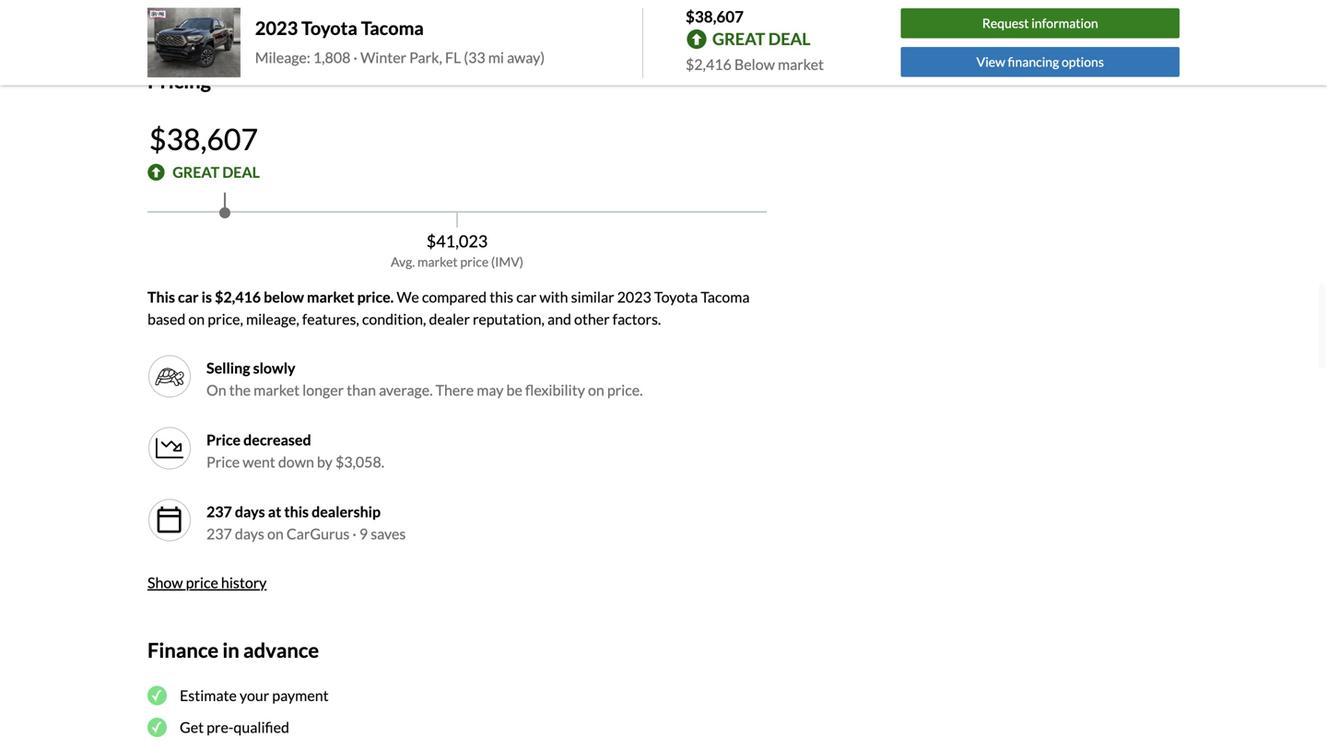 Task type: locate. For each thing, give the bounding box(es) containing it.
$2,416 up price,
[[215, 288, 261, 306]]

1 horizontal spatial car
[[516, 288, 537, 306]]

2023 up factors.
[[617, 288, 651, 306]]

1 vertical spatial toyota
[[654, 288, 698, 306]]

237 up show price history link
[[206, 525, 232, 543]]

market down slowly
[[254, 381, 300, 399]]

reputation,
[[473, 310, 545, 328]]

·
[[353, 48, 358, 66], [352, 525, 356, 543]]

finance
[[147, 638, 219, 662]]

get pre-qualified
[[180, 718, 289, 736]]

237
[[206, 503, 232, 521], [206, 525, 232, 543]]

full
[[256, 4, 276, 22]]

options
[[1062, 54, 1104, 70]]

1 car from the left
[[178, 288, 199, 306]]

market up features,
[[307, 288, 354, 306]]

toyota inside 2023 toyota tacoma mileage: 1,808 · winter park, fl (33 mi away)
[[301, 17, 358, 39]]

decreased
[[243, 431, 311, 449]]

on inside 237 days at this dealership 237 days on cargurus · 9 saves
[[267, 525, 284, 543]]

$41,023
[[427, 231, 488, 251]]

payment
[[272, 687, 329, 704]]

price. right flexibility
[[607, 381, 643, 399]]

save 20% on the full autocheck vehicle history report
[[147, 4, 493, 22]]

1 vertical spatial price.
[[607, 381, 643, 399]]

· left 9
[[352, 525, 356, 543]]

vehicle
[[355, 4, 400, 22]]

· inside 237 days at this dealership 237 days on cargurus · 9 saves
[[352, 525, 356, 543]]

1 vertical spatial this
[[284, 503, 309, 521]]

0 horizontal spatial car
[[178, 288, 199, 306]]

on right the "20%" at the top left of the page
[[212, 4, 228, 22]]

other
[[574, 310, 610, 328]]

dealer
[[429, 310, 470, 328]]

than
[[347, 381, 376, 399]]

history
[[403, 4, 448, 22], [221, 574, 267, 592]]

compared
[[422, 288, 487, 306]]

and
[[547, 310, 571, 328]]

pre-
[[207, 718, 234, 736]]

· right 1,808
[[353, 48, 358, 66]]

selling slowly image
[[147, 354, 192, 399]]

saves
[[371, 525, 406, 543]]

similar
[[571, 288, 614, 306]]

20%
[[180, 4, 209, 22]]

0 vertical spatial $38,607
[[686, 7, 744, 26]]

0 horizontal spatial toyota
[[301, 17, 358, 39]]

this up reputation,
[[490, 288, 514, 306]]

history up the park,
[[403, 4, 448, 22]]

car left with
[[516, 288, 537, 306]]

price right show
[[186, 574, 218, 592]]

toyota
[[301, 17, 358, 39], [654, 288, 698, 306]]

days up show price history link
[[235, 525, 264, 543]]

0 vertical spatial this
[[490, 288, 514, 306]]

the right on
[[229, 381, 251, 399]]

this right at
[[284, 503, 309, 521]]

information
[[1032, 15, 1098, 31]]

car
[[178, 288, 199, 306], [516, 288, 537, 306]]

1 horizontal spatial this
[[490, 288, 514, 306]]

(imv)
[[491, 254, 524, 269]]

0 horizontal spatial price.
[[357, 288, 394, 306]]

price. up the "condition,"
[[357, 288, 394, 306]]

0 horizontal spatial tacoma
[[361, 17, 424, 39]]

0 vertical spatial the
[[231, 4, 253, 22]]

0 vertical spatial ·
[[353, 48, 358, 66]]

financing
[[1008, 54, 1059, 70]]

slowly
[[253, 359, 295, 377]]

by
[[317, 453, 333, 471]]

on
[[212, 4, 228, 22], [188, 310, 205, 328], [588, 381, 604, 399], [267, 525, 284, 543]]

get
[[180, 718, 204, 736]]

1 days from the top
[[235, 503, 265, 521]]

days left at
[[235, 503, 265, 521]]

1 vertical spatial days
[[235, 525, 264, 543]]

price left went
[[206, 453, 240, 471]]

tacoma
[[361, 17, 424, 39], [701, 288, 750, 306]]

1 vertical spatial 237
[[206, 525, 232, 543]]

0 vertical spatial days
[[235, 503, 265, 521]]

great
[[173, 163, 219, 181]]

history up finance in advance on the left of page
[[221, 574, 267, 592]]

qualified
[[234, 718, 289, 736]]

went
[[243, 453, 275, 471]]

0 vertical spatial tacoma
[[361, 17, 424, 39]]

$2,416 down 'great'
[[686, 55, 732, 73]]

0 vertical spatial 237
[[206, 503, 232, 521]]

$38,607
[[686, 7, 744, 26], [149, 121, 258, 157]]

finance in advance
[[147, 638, 319, 662]]

request
[[983, 15, 1029, 31]]

on down at
[[267, 525, 284, 543]]

down
[[278, 453, 314, 471]]

0 vertical spatial 2023
[[255, 17, 298, 39]]

1 vertical spatial $38,607
[[149, 121, 258, 157]]

view financing options
[[977, 54, 1104, 70]]

car left is
[[178, 288, 199, 306]]

request information button
[[901, 9, 1180, 38]]

this car is $2,416 below market price.
[[147, 288, 394, 306]]

$2,416
[[686, 55, 732, 73], [215, 288, 261, 306]]

0 vertical spatial price
[[206, 431, 241, 449]]

· inside 2023 toyota tacoma mileage: 1,808 · winter park, fl (33 mi away)
[[353, 48, 358, 66]]

price down $41,023
[[460, 254, 489, 269]]

1 vertical spatial price
[[206, 453, 240, 471]]

1 horizontal spatial price.
[[607, 381, 643, 399]]

fl
[[445, 48, 461, 66]]

below
[[264, 288, 304, 306]]

days
[[235, 503, 265, 521], [235, 525, 264, 543]]

we compared this car with similar 2023 toyota tacoma based on price, mileage, features, condition, dealer reputation, and other factors.
[[147, 288, 750, 328]]

market down 'deal'
[[778, 55, 824, 73]]

0 horizontal spatial $38,607
[[149, 121, 258, 157]]

0 vertical spatial history
[[403, 4, 448, 22]]

price.
[[357, 288, 394, 306], [607, 381, 643, 399]]

show
[[147, 574, 183, 592]]

$38,607 up great
[[149, 121, 258, 157]]

is
[[202, 288, 212, 306]]

this
[[490, 288, 514, 306], [284, 503, 309, 521]]

the inside 'selling slowly on the market longer than average. there may be flexibility on price.'
[[229, 381, 251, 399]]

toyota up 1,808
[[301, 17, 358, 39]]

market inside 'selling slowly on the market longer than average. there may be flexibility on price.'
[[254, 381, 300, 399]]

price. inside 'selling slowly on the market longer than average. there may be flexibility on price.'
[[607, 381, 643, 399]]

factors.
[[613, 310, 661, 328]]

1 vertical spatial ·
[[352, 525, 356, 543]]

1 vertical spatial tacoma
[[701, 288, 750, 306]]

2023
[[255, 17, 298, 39], [617, 288, 651, 306]]

1 horizontal spatial toyota
[[654, 288, 698, 306]]

on down is
[[188, 310, 205, 328]]

there
[[436, 381, 474, 399]]

price down on
[[206, 431, 241, 449]]

park,
[[409, 48, 442, 66]]

2 days from the top
[[235, 525, 264, 543]]

on right flexibility
[[588, 381, 604, 399]]

great deal
[[713, 29, 811, 49]]

0 horizontal spatial 2023
[[255, 17, 298, 39]]

this
[[147, 288, 175, 306]]

1,808
[[313, 48, 351, 66]]

flexibility
[[525, 381, 585, 399]]

condition,
[[362, 310, 426, 328]]

toyota up factors.
[[654, 288, 698, 306]]

price
[[206, 431, 241, 449], [206, 453, 240, 471]]

1 horizontal spatial $38,607
[[686, 7, 744, 26]]

1 horizontal spatial 2023
[[617, 288, 651, 306]]

0 vertical spatial toyota
[[301, 17, 358, 39]]

1 vertical spatial the
[[229, 381, 251, 399]]

toyota inside we compared this car with similar 2023 toyota tacoma based on price, mileage, features, condition, dealer reputation, and other factors.
[[654, 288, 698, 306]]

1 vertical spatial $2,416
[[215, 288, 261, 306]]

price
[[460, 254, 489, 269], [186, 574, 218, 592]]

$38,607 up 'great'
[[686, 7, 744, 26]]

0 vertical spatial price
[[460, 254, 489, 269]]

1 vertical spatial history
[[221, 574, 267, 592]]

1 horizontal spatial $2,416
[[686, 55, 732, 73]]

0 horizontal spatial history
[[221, 574, 267, 592]]

price inside $41,023 avg. market price (imv)
[[460, 254, 489, 269]]

1 horizontal spatial tacoma
[[701, 288, 750, 306]]

0 vertical spatial price.
[[357, 288, 394, 306]]

tacoma inside 2023 toyota tacoma mileage: 1,808 · winter park, fl (33 mi away)
[[361, 17, 424, 39]]

market
[[778, 55, 824, 73], [418, 254, 458, 269], [307, 288, 354, 306], [254, 381, 300, 399]]

1 vertical spatial 2023
[[617, 288, 651, 306]]

view
[[977, 54, 1006, 70]]

2 car from the left
[[516, 288, 537, 306]]

selling slowly on the market longer than average. there may be flexibility on price.
[[206, 359, 643, 399]]

1 horizontal spatial price
[[460, 254, 489, 269]]

1 vertical spatial price
[[186, 574, 218, 592]]

market down $41,023
[[418, 254, 458, 269]]

tacoma inside we compared this car with similar 2023 toyota tacoma based on price, mileage, features, condition, dealer reputation, and other factors.
[[701, 288, 750, 306]]

1 237 from the top
[[206, 503, 232, 521]]

0 horizontal spatial this
[[284, 503, 309, 521]]

2023 up mileage: at left top
[[255, 17, 298, 39]]

selling slowly image
[[155, 362, 184, 391]]

the left full
[[231, 4, 253, 22]]

237 right 237 days at this dealership icon
[[206, 503, 232, 521]]



Task type: vqa. For each thing, say whether or not it's contained in the screenshot.
leftmost from
no



Task type: describe. For each thing, give the bounding box(es) containing it.
the for full
[[231, 4, 253, 22]]

0 horizontal spatial price
[[186, 574, 218, 592]]

your
[[240, 687, 269, 704]]

great deal image
[[147, 163, 165, 181]]

with
[[540, 288, 568, 306]]

this inside 237 days at this dealership 237 days on cargurus · 9 saves
[[284, 503, 309, 521]]

0 horizontal spatial $2,416
[[215, 288, 261, 306]]

$2,416 below market
[[686, 55, 824, 73]]

0 vertical spatial $2,416
[[686, 55, 732, 73]]

2023 toyota tacoma mileage: 1,808 · winter park, fl (33 mi away)
[[255, 17, 545, 66]]

237 days at this dealership image
[[155, 505, 184, 535]]

may
[[477, 381, 504, 399]]

request information
[[983, 15, 1098, 31]]

avg.
[[391, 254, 415, 269]]

this inside we compared this car with similar 2023 toyota tacoma based on price, mileage, features, condition, dealer reputation, and other factors.
[[490, 288, 514, 306]]

$3,058.
[[335, 453, 385, 471]]

mileage:
[[255, 48, 310, 66]]

cargurus
[[287, 525, 350, 543]]

pricing
[[147, 69, 211, 93]]

dealership
[[312, 503, 381, 521]]

1 horizontal spatial history
[[403, 4, 448, 22]]

price decreased image
[[155, 434, 184, 463]]

price,
[[208, 310, 243, 328]]

price decreased price went down by $3,058.
[[206, 431, 385, 471]]

view financing options button
[[901, 47, 1180, 77]]

features,
[[302, 310, 359, 328]]

longer
[[302, 381, 344, 399]]

estimate your payment
[[180, 687, 329, 704]]

advance
[[243, 638, 319, 662]]

(33
[[464, 48, 485, 66]]

237 days at this dealership 237 days on cargurus · 9 saves
[[206, 503, 406, 543]]

2023 toyota tacoma image
[[147, 8, 240, 78]]

average.
[[379, 381, 433, 399]]

price decreased image
[[147, 426, 192, 470]]

deal
[[769, 29, 811, 49]]

show price history link
[[147, 574, 267, 592]]

save
[[147, 4, 178, 22]]

autocheck
[[279, 4, 352, 22]]

at
[[268, 503, 281, 521]]

market inside $41,023 avg. market price (imv)
[[418, 254, 458, 269]]

1 price from the top
[[206, 431, 241, 449]]

report
[[451, 4, 493, 22]]

show price history
[[147, 574, 267, 592]]

$38,607 for $2,416
[[686, 7, 744, 26]]

great deal
[[173, 163, 260, 181]]

2023 inside 2023 toyota tacoma mileage: 1,808 · winter park, fl (33 mi away)
[[255, 17, 298, 39]]

estimate
[[180, 687, 237, 704]]

mileage,
[[246, 310, 299, 328]]

on inside we compared this car with similar 2023 toyota tacoma based on price, mileage, features, condition, dealer reputation, and other factors.
[[188, 310, 205, 328]]

2 price from the top
[[206, 453, 240, 471]]

we
[[397, 288, 419, 306]]

9
[[359, 525, 368, 543]]

car inside we compared this car with similar 2023 toyota tacoma based on price, mileage, features, condition, dealer reputation, and other factors.
[[516, 288, 537, 306]]

below
[[735, 55, 775, 73]]

mi
[[488, 48, 504, 66]]

deal
[[222, 163, 260, 181]]

winter
[[360, 48, 407, 66]]

selling
[[206, 359, 250, 377]]

be
[[507, 381, 522, 399]]

save 20% on the full autocheck vehicle history report link
[[147, 4, 514, 22]]

2 237 from the top
[[206, 525, 232, 543]]

237 days at this dealership image
[[147, 498, 192, 542]]

on
[[206, 381, 226, 399]]

on inside 'selling slowly on the market longer than average. there may be flexibility on price.'
[[588, 381, 604, 399]]

in
[[222, 638, 239, 662]]

$41,023 avg. market price (imv)
[[391, 231, 524, 269]]

$38,607 for great deal
[[149, 121, 258, 157]]

based
[[147, 310, 186, 328]]

away)
[[507, 48, 545, 66]]

the for market
[[229, 381, 251, 399]]

2023 inside we compared this car with similar 2023 toyota tacoma based on price, mileage, features, condition, dealer reputation, and other factors.
[[617, 288, 651, 306]]

great
[[713, 29, 765, 49]]



